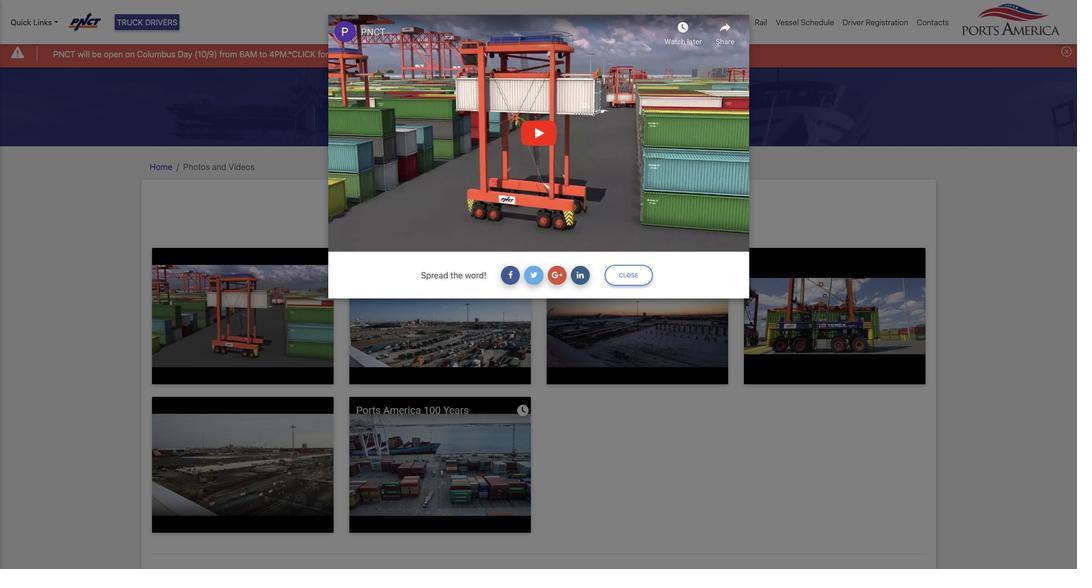 Task type: vqa. For each thing, say whether or not it's contained in the screenshot.
Reefer Processing
no



Task type: describe. For each thing, give the bounding box(es) containing it.
read
[[563, 228, 582, 238]]

for inside alert
[[318, 49, 329, 59]]

0 horizontal spatial photos
[[183, 162, 210, 171]]

safety
[[724, 17, 747, 27]]

1 horizontal spatial videos
[[556, 98, 605, 118]]

be
[[92, 49, 102, 59]]

driver registration link
[[839, 12, 913, 32]]

0 vertical spatial home link
[[628, 12, 658, 32]]

driver registration
[[843, 17, 909, 27]]

quick
[[11, 17, 31, 27]]

registration
[[866, 17, 909, 27]]

close image
[[1062, 46, 1072, 57]]

0 vertical spatial home
[[632, 17, 654, 27]]

video
[[478, 202, 525, 222]]

1 vertical spatial the
[[451, 271, 463, 280]]

container
[[489, 228, 526, 238]]

pnct
[[53, 49, 75, 59]]

1 vertical spatial for
[[584, 228, 595, 238]]

spread the word!
[[421, 271, 487, 280]]

gallery
[[529, 202, 600, 222]]

columbus
[[137, 49, 176, 59]]

pnct will be open on columbus day (10/9) from 6am to 4pm.*click for details* alert
[[0, 39, 1078, 67]]

rail link
[[751, 12, 772, 32]]

1 vertical spatial home
[[150, 162, 173, 171]]

to
[[260, 49, 267, 59]]

1 horizontal spatial photos
[[473, 98, 522, 118]]

future.
[[611, 228, 638, 238]]

video gallery
[[478, 202, 600, 222]]

from
[[219, 49, 237, 59]]

newark
[[457, 228, 486, 238]]

vessel schedule
[[776, 17, 835, 27]]

port newark container terminal read for the future.
[[439, 228, 638, 238]]

contacts link
[[913, 12, 954, 32]]

open
[[104, 49, 123, 59]]

on
[[125, 49, 135, 59]]

(10/9)
[[195, 49, 217, 59]]

pnct will be open on columbus day (10/9) from 6am to 4pm.*click for details* link
[[53, 48, 361, 60]]

vessel schedule link
[[772, 12, 839, 32]]

pnct will be open on columbus day (10/9) from 6am to 4pm.*click for details*
[[53, 49, 361, 59]]



Task type: locate. For each thing, give the bounding box(es) containing it.
the
[[597, 228, 609, 238], [451, 271, 463, 280]]

word!
[[465, 271, 487, 280]]

home
[[632, 17, 654, 27], [150, 162, 173, 171]]

0 horizontal spatial videos
[[229, 162, 255, 171]]

4pm.*click
[[269, 49, 316, 59]]

0 vertical spatial the
[[597, 228, 609, 238]]

for right read
[[584, 228, 595, 238]]

the left future.
[[597, 228, 609, 238]]

1 vertical spatial home link
[[150, 162, 173, 171]]

1 horizontal spatial for
[[584, 228, 595, 238]]

and
[[526, 98, 553, 118], [212, 162, 226, 171]]

0 vertical spatial videos
[[556, 98, 605, 118]]

contacts
[[917, 17, 950, 27]]

0 vertical spatial and
[[526, 98, 553, 118]]

video image
[[152, 248, 334, 384], [349, 248, 531, 384], [547, 248, 728, 384], [744, 248, 926, 384], [152, 397, 334, 533], [349, 397, 531, 533]]

the left word!
[[451, 271, 463, 280]]

vessel
[[776, 17, 799, 27]]

safety link
[[720, 12, 751, 32]]

links
[[33, 17, 52, 27]]

close button
[[605, 265, 653, 286]]

0 vertical spatial photos
[[473, 98, 522, 118]]

driver
[[843, 17, 864, 27]]

0 horizontal spatial and
[[212, 162, 226, 171]]

1 horizontal spatial home
[[632, 17, 654, 27]]

0 horizontal spatial photos and videos
[[183, 162, 255, 171]]

photos
[[473, 98, 522, 118], [183, 162, 210, 171]]

spread
[[421, 271, 449, 280]]

1 vertical spatial photos
[[183, 162, 210, 171]]

0 horizontal spatial home link
[[150, 162, 173, 171]]

terminal
[[528, 228, 560, 238]]

1 horizontal spatial and
[[526, 98, 553, 118]]

0 horizontal spatial for
[[318, 49, 329, 59]]

schedule
[[801, 17, 835, 27]]

quick links link
[[11, 16, 58, 28]]

close
[[619, 272, 639, 278]]

0 vertical spatial photos and videos
[[473, 98, 605, 118]]

port
[[439, 228, 455, 238]]

6am
[[239, 49, 257, 59]]

1 vertical spatial videos
[[229, 162, 255, 171]]

rail
[[755, 17, 768, 27]]

0 horizontal spatial the
[[451, 271, 463, 280]]

will
[[78, 49, 90, 59]]

photos and videos
[[473, 98, 605, 118], [183, 162, 255, 171]]

details*
[[331, 49, 361, 59]]

1 horizontal spatial home link
[[628, 12, 658, 32]]

videos
[[556, 98, 605, 118], [229, 162, 255, 171]]

quick links
[[11, 17, 52, 27]]

0 horizontal spatial home
[[150, 162, 173, 171]]

1 horizontal spatial photos and videos
[[473, 98, 605, 118]]

for left the "details*" on the top of page
[[318, 49, 329, 59]]

home link
[[628, 12, 658, 32], [150, 162, 173, 171]]

for
[[318, 49, 329, 59], [584, 228, 595, 238]]

day
[[178, 49, 192, 59]]

0 vertical spatial for
[[318, 49, 329, 59]]

1 vertical spatial and
[[212, 162, 226, 171]]

1 horizontal spatial the
[[597, 228, 609, 238]]

1 vertical spatial photos and videos
[[183, 162, 255, 171]]



